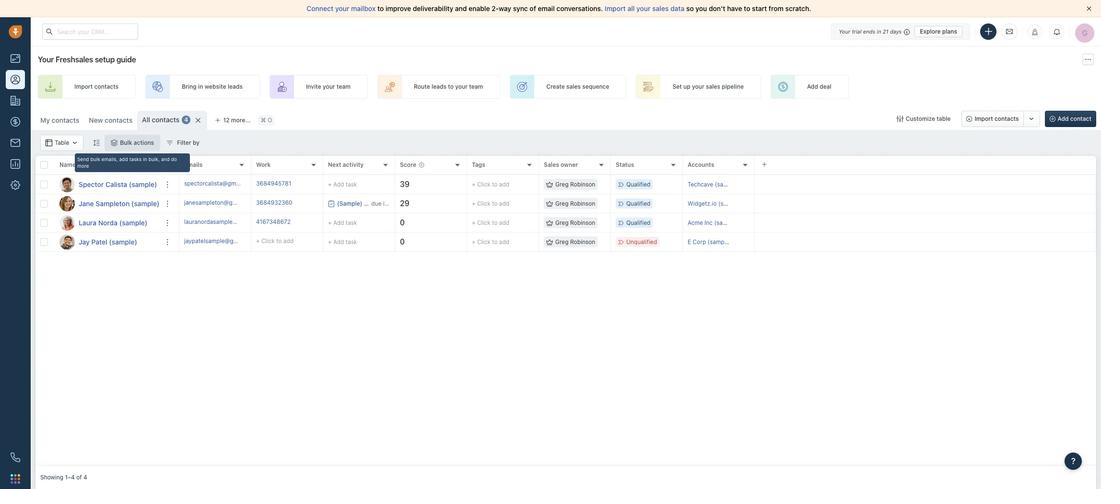 Task type: vqa. For each thing, say whether or not it's contained in the screenshot.
Unqualified
yes



Task type: describe. For each thing, give the bounding box(es) containing it.
robinson for techcave (sample)
[[570, 181, 595, 188]]

set up your sales pipeline
[[673, 83, 744, 90]]

route leads to your team
[[414, 83, 483, 90]]

jane sampleton (sample)
[[79, 199, 159, 207]]

scratch.
[[785, 4, 811, 12]]

emails
[[184, 161, 203, 169]]

plans
[[942, 28, 957, 35]]

sync
[[513, 4, 528, 12]]

greg robinson for widgetz.io (sample)
[[555, 200, 595, 207]]

contacts inside import contacts button
[[995, 115, 1019, 122]]

jay
[[79, 238, 90, 246]]

greg robinson for techcave (sample)
[[555, 181, 595, 188]]

your left 'mailbox'
[[335, 4, 349, 12]]

qualified for 39
[[626, 181, 651, 188]]

e corp (sample) link
[[688, 238, 732, 246]]

techcave (sample) link
[[688, 181, 739, 188]]

phone element
[[6, 448, 25, 467]]

robinson for acme inc (sample)
[[570, 219, 595, 226]]

mailbox
[[351, 4, 376, 12]]

0 for lauranordasample@gmail.com
[[400, 218, 405, 227]]

actions
[[134, 139, 154, 146]]

+ click to add for jaypatelsample@gmail.com + click to add
[[472, 238, 509, 246]]

task for spectorcalista@gmail.com 3684945781
[[346, 181, 357, 188]]

deal
[[820, 83, 832, 90]]

invite your team link
[[270, 75, 368, 99]]

jay patel (sample) link
[[79, 237, 137, 247]]

click for janesampleton@gmail.com 3684932360
[[477, 200, 491, 207]]

conversations.
[[557, 4, 603, 12]]

table button
[[40, 135, 84, 151]]

container_wx8msf4aqz5i3rn1 image inside bulk actions button
[[111, 140, 118, 146]]

ends
[[863, 28, 875, 34]]

route leads to your team link
[[377, 75, 500, 99]]

next activity
[[328, 161, 364, 169]]

your right route
[[455, 83, 468, 90]]

invite your team
[[306, 83, 351, 90]]

o
[[268, 117, 272, 124]]

status
[[616, 161, 634, 169]]

2 + add task from the top
[[328, 219, 357, 226]]

lauranordasample@gmail.com
[[184, 218, 266, 225]]

+ click to add for janesampleton@gmail.com 3684932360
[[472, 200, 509, 207]]

calista
[[106, 180, 127, 188]]

laura
[[79, 218, 96, 227]]

all contacts link
[[142, 115, 180, 125]]

have
[[727, 4, 742, 12]]

task for jaypatelsample@gmail.com + click to add
[[346, 238, 357, 245]]

set up your sales pipeline link
[[636, 75, 761, 99]]

(sample) for laura norda (sample)
[[119, 218, 147, 227]]

greg robinson for e corp (sample)
[[555, 238, 595, 246]]

(sample) for spector calista (sample)
[[129, 180, 157, 188]]

your for your freshsales setup guide
[[38, 55, 54, 64]]

widgetz.io (sample)
[[688, 200, 742, 207]]

do
[[171, 156, 177, 162]]

container_wx8msf4aqz5i3rn1 image for spectorcalista@gmail.com
[[546, 181, 553, 188]]

days
[[890, 28, 902, 34]]

12
[[223, 117, 230, 124]]

container_wx8msf4aqz5i3rn1 image down next
[[328, 200, 335, 207]]

greg for e corp (sample)
[[555, 238, 569, 246]]

spectorcalista@gmail.com 3684945781
[[184, 180, 291, 187]]

techcave
[[688, 181, 713, 188]]

patel
[[91, 238, 107, 246]]

improve
[[386, 4, 411, 12]]

+ add task for spectorcalista@gmail.com 3684945781
[[328, 181, 357, 188]]

container_wx8msf4aqz5i3rn1 image inside filter by button
[[166, 140, 173, 146]]

import contacts link
[[38, 75, 136, 99]]

more
[[77, 163, 89, 169]]

e corp (sample)
[[688, 238, 732, 246]]

contact
[[1070, 115, 1092, 122]]

(sample) for jane sampleton (sample)
[[131, 199, 159, 207]]

l image
[[59, 215, 75, 230]]

2 team from the left
[[469, 83, 483, 90]]

filter
[[177, 139, 191, 146]]

grid containing 39
[[35, 155, 1096, 466]]

owner
[[561, 161, 578, 169]]

jaypatelsample@gmail.com
[[184, 237, 258, 245]]

click for jaypatelsample@gmail.com + click to add
[[477, 238, 491, 246]]

4167348672
[[256, 218, 291, 225]]

my contacts
[[40, 116, 79, 124]]

your trial ends in 21 days
[[839, 28, 902, 34]]

0 for jaypatelsample@gmail.com
[[400, 237, 405, 246]]

close image
[[1087, 6, 1092, 11]]

e
[[688, 238, 691, 246]]

import for import contacts link
[[74, 83, 93, 90]]

greg robinson for acme inc (sample)
[[555, 219, 595, 226]]

create
[[546, 83, 565, 90]]

(sample) down techcave (sample) link on the top of the page
[[718, 200, 742, 207]]

janesampleton@gmail.com
[[184, 199, 257, 206]]

all
[[142, 116, 150, 124]]

acme
[[688, 219, 703, 226]]

your freshsales setup guide
[[38, 55, 136, 64]]

bring in website leads
[[182, 83, 243, 90]]

freshworks switcher image
[[11, 474, 20, 484]]

data
[[671, 4, 685, 12]]

add for e corp (sample)
[[333, 238, 344, 245]]

4167348672 link
[[256, 218, 291, 228]]

(sample) for e corp (sample)
[[708, 238, 732, 246]]

1 leads from the left
[[228, 83, 243, 90]]

press space to select this row. row containing laura norda (sample)
[[35, 213, 179, 233]]

3684945781 link
[[256, 179, 291, 190]]

cell for widgetz.io (sample)
[[755, 194, 1096, 213]]

customize
[[906, 115, 935, 122]]

new
[[89, 116, 103, 124]]

send bulk emails, add tasks in bulk, and do more
[[77, 156, 177, 169]]

1–4
[[65, 474, 75, 481]]

3684932360
[[256, 199, 292, 206]]

21
[[883, 28, 889, 34]]

add for lauranordasample@gmail.com
[[499, 219, 509, 226]]

way
[[499, 4, 511, 12]]

jaypatelsample@gmail.com + click to add
[[184, 237, 294, 245]]

jane sampleton (sample) link
[[79, 199, 159, 208]]

spectorcalista@gmail.com link
[[184, 179, 255, 190]]

3684932360 link
[[256, 198, 292, 209]]

widgetz.io
[[688, 200, 717, 207]]

bulk
[[90, 156, 100, 162]]

robinson for widgetz.io (sample)
[[570, 200, 595, 207]]

what's new image
[[1032, 29, 1038, 35]]

send email image
[[1006, 27, 1013, 36]]

laura norda (sample) link
[[79, 218, 147, 228]]

contacts inside import contacts link
[[94, 83, 119, 90]]

12 more...
[[223, 117, 251, 124]]

add for jaypatelsample@gmail.com
[[499, 238, 509, 246]]

2 horizontal spatial in
[[877, 28, 881, 34]]

greg for widgetz.io (sample)
[[555, 200, 569, 207]]

add contact button
[[1045, 111, 1096, 127]]

add inside send bulk emails, add tasks in bulk, and do more
[[119, 156, 128, 162]]

1 vertical spatial in
[[198, 83, 203, 90]]

press space to select this row. row containing jay patel (sample)
[[35, 233, 179, 252]]

2 leads from the left
[[432, 83, 447, 90]]

29
[[400, 199, 409, 208]]

press space to select this row. row containing jane sampleton (sample)
[[35, 194, 179, 213]]

j image
[[59, 234, 75, 250]]

4 inside all contacts 4
[[184, 116, 188, 123]]



Task type: locate. For each thing, give the bounding box(es) containing it.
showing
[[40, 474, 63, 481]]

1 qualified from the top
[[626, 181, 651, 188]]

⌘ o
[[261, 117, 272, 124]]

press space to select this row. row containing 39
[[179, 175, 1096, 194]]

4 greg from the top
[[555, 238, 569, 246]]

+ click to add for spectorcalista@gmail.com 3684945781
[[472, 181, 509, 188]]

container_wx8msf4aqz5i3rn1 image
[[111, 140, 118, 146], [166, 140, 173, 146], [546, 181, 553, 188], [546, 219, 553, 226], [546, 239, 553, 245]]

1 vertical spatial task
[[346, 219, 357, 226]]

+ add task
[[328, 181, 357, 188], [328, 219, 357, 226], [328, 238, 357, 245]]

2 vertical spatial in
[[143, 156, 147, 162]]

import down your freshsales setup guide at the left top
[[74, 83, 93, 90]]

add for techcave (sample)
[[333, 181, 344, 188]]

2 + click to add from the top
[[472, 200, 509, 207]]

by
[[193, 139, 200, 146]]

and left do
[[161, 156, 170, 162]]

connect your mailbox link
[[307, 4, 377, 12]]

invite
[[306, 83, 321, 90]]

table
[[55, 139, 69, 146]]

phone image
[[11, 453, 20, 462]]

s image
[[59, 177, 75, 192]]

leads right route
[[432, 83, 447, 90]]

0 vertical spatial 0
[[400, 218, 405, 227]]

1 vertical spatial 0
[[400, 237, 405, 246]]

1 horizontal spatial leads
[[432, 83, 447, 90]]

3 + add task from the top
[[328, 238, 357, 245]]

sales left the data
[[652, 4, 669, 12]]

1 greg robinson from the top
[[555, 181, 595, 188]]

2 task from the top
[[346, 219, 357, 226]]

2 vertical spatial import
[[975, 115, 993, 122]]

import contacts for import contacts link
[[74, 83, 119, 90]]

enable
[[469, 4, 490, 12]]

website
[[205, 83, 226, 90]]

click for spectorcalista@gmail.com 3684945781
[[477, 181, 491, 188]]

1 vertical spatial 4
[[83, 474, 87, 481]]

sales owner
[[544, 161, 578, 169]]

+ add task inside press space to select this row. row
[[328, 181, 357, 188]]

(sample) right corp
[[708, 238, 732, 246]]

0 horizontal spatial in
[[143, 156, 147, 162]]

(sample) right inc
[[714, 219, 738, 226]]

all contacts 4
[[142, 116, 188, 124]]

acme inc (sample) link
[[688, 219, 738, 226]]

row group containing spector calista (sample)
[[35, 175, 179, 252]]

greg robinson
[[555, 181, 595, 188], [555, 200, 595, 207], [555, 219, 595, 226], [555, 238, 595, 246]]

spector
[[79, 180, 104, 188]]

import contacts
[[74, 83, 119, 90], [975, 115, 1019, 122]]

cell for e corp (sample)
[[755, 233, 1096, 251]]

cell for techcave (sample)
[[755, 175, 1096, 194]]

(sample) down the laura norda (sample) link
[[109, 238, 137, 246]]

import contacts for import contacts button
[[975, 115, 1019, 122]]

sales right create
[[566, 83, 581, 90]]

1 vertical spatial your
[[38, 55, 54, 64]]

2 row group from the left
[[179, 175, 1096, 252]]

+ add task for jaypatelsample@gmail.com + click to add
[[328, 238, 357, 245]]

import left the all at the right of the page
[[605, 4, 626, 12]]

qualified for 29
[[626, 200, 651, 207]]

guide
[[116, 55, 136, 64]]

3 robinson from the top
[[570, 219, 595, 226]]

0 horizontal spatial your
[[38, 55, 54, 64]]

your right the "up"
[[692, 83, 704, 90]]

3 cell from the top
[[755, 213, 1096, 232]]

1 horizontal spatial import
[[605, 4, 626, 12]]

jaypatelsample@gmail.com link
[[184, 237, 258, 247]]

showing 1–4 of 4
[[40, 474, 87, 481]]

add deal
[[807, 83, 832, 90]]

add for acme inc (sample)
[[333, 219, 344, 226]]

1 vertical spatial + add task
[[328, 219, 357, 226]]

import contacts inside button
[[975, 115, 1019, 122]]

0 vertical spatial of
[[530, 4, 536, 12]]

deliverability
[[413, 4, 453, 12]]

sales left pipeline
[[706, 83, 720, 90]]

2-
[[492, 4, 499, 12]]

spector calista (sample) link
[[79, 180, 157, 189]]

1 greg from the top
[[555, 181, 569, 188]]

and inside send bulk emails, add tasks in bulk, and do more
[[161, 156, 170, 162]]

in
[[877, 28, 881, 34], [198, 83, 203, 90], [143, 156, 147, 162]]

janesampleton@gmail.com link
[[184, 198, 257, 209]]

2 robinson from the top
[[570, 200, 595, 207]]

in inside send bulk emails, add tasks in bulk, and do more
[[143, 156, 147, 162]]

1 horizontal spatial your
[[839, 28, 850, 34]]

name
[[59, 161, 76, 169]]

connect your mailbox to improve deliverability and enable 2-way sync of email conversations. import all your sales data so you don't have to start from scratch.
[[307, 4, 811, 12]]

team
[[337, 83, 351, 90], [469, 83, 483, 90]]

inc
[[705, 219, 713, 226]]

work
[[256, 161, 271, 169]]

4 greg robinson from the top
[[555, 238, 595, 246]]

container_wx8msf4aqz5i3rn1 image right table
[[72, 140, 78, 146]]

up
[[683, 83, 691, 90]]

customize table button
[[891, 111, 957, 127]]

0 vertical spatial your
[[839, 28, 850, 34]]

+
[[328, 181, 332, 188], [472, 181, 476, 188], [472, 200, 476, 207], [328, 219, 332, 226], [472, 219, 476, 226], [256, 237, 260, 245], [328, 238, 332, 245], [472, 238, 476, 246]]

bulk,
[[148, 156, 160, 162]]

(sample) for acme inc (sample)
[[714, 219, 738, 226]]

bulk
[[120, 139, 132, 146]]

1 horizontal spatial in
[[198, 83, 203, 90]]

(sample) right 'sampleton'
[[131, 199, 159, 207]]

Search your CRM... text field
[[42, 24, 138, 40]]

create sales sequence link
[[510, 75, 627, 99]]

2 vertical spatial task
[[346, 238, 357, 245]]

setup
[[95, 55, 115, 64]]

1 vertical spatial import
[[74, 83, 93, 90]]

leads
[[228, 83, 243, 90], [432, 83, 447, 90]]

2 cell from the top
[[755, 194, 1096, 213]]

3 + click to add from the top
[[472, 219, 509, 226]]

accounts
[[688, 161, 714, 169]]

sales
[[652, 4, 669, 12], [566, 83, 581, 90], [706, 83, 720, 90]]

don't
[[709, 4, 725, 12]]

1 vertical spatial qualified
[[626, 200, 651, 207]]

import
[[605, 4, 626, 12], [74, 83, 93, 90], [975, 115, 993, 122]]

in left bulk,
[[143, 156, 147, 162]]

style_myh0__igzzd8unmi image
[[93, 139, 100, 146]]

your
[[839, 28, 850, 34], [38, 55, 54, 64]]

explore plans
[[920, 28, 957, 35]]

1 horizontal spatial sales
[[652, 4, 669, 12]]

qualified
[[626, 181, 651, 188], [626, 200, 651, 207], [626, 219, 651, 226]]

row group
[[35, 175, 179, 252], [179, 175, 1096, 252]]

freshsales
[[56, 55, 93, 64]]

container_wx8msf4aqz5i3rn1 image left table
[[46, 140, 52, 146]]

0 vertical spatial and
[[455, 4, 467, 12]]

1 + add task from the top
[[328, 181, 357, 188]]

2 horizontal spatial import
[[975, 115, 993, 122]]

4 up filter by
[[184, 116, 188, 123]]

create sales sequence
[[546, 83, 609, 90]]

bring in website leads link
[[145, 75, 260, 99]]

1 + click to add from the top
[[472, 181, 509, 188]]

bulk actions
[[120, 139, 154, 146]]

2 0 from the top
[[400, 237, 405, 246]]

0 vertical spatial task
[[346, 181, 357, 188]]

import contacts group
[[962, 111, 1040, 127]]

12 more... button
[[210, 114, 256, 127]]

0 horizontal spatial team
[[337, 83, 351, 90]]

trial
[[852, 28, 862, 34]]

your right invite
[[323, 83, 335, 90]]

1 cell from the top
[[755, 175, 1096, 194]]

1 horizontal spatial team
[[469, 83, 483, 90]]

corp
[[693, 238, 706, 246]]

container_wx8msf4aqz5i3rn1 image for jaypatelsample@gmail.com
[[546, 239, 553, 245]]

2 greg from the top
[[555, 200, 569, 207]]

your for your trial ends in 21 days
[[839, 28, 850, 34]]

import for import contacts button
[[975, 115, 993, 122]]

greg for acme inc (sample)
[[555, 219, 569, 226]]

4 cell from the top
[[755, 233, 1096, 251]]

your left freshsales at the left of page
[[38, 55, 54, 64]]

1 0 from the top
[[400, 218, 405, 227]]

add inside press space to select this row. row
[[333, 181, 344, 188]]

0 horizontal spatial leads
[[228, 83, 243, 90]]

filter by
[[177, 139, 200, 146]]

3 greg robinson from the top
[[555, 219, 595, 226]]

j image
[[59, 196, 75, 211]]

click
[[477, 181, 491, 188], [477, 200, 491, 207], [477, 219, 491, 226], [261, 237, 275, 245], [477, 238, 491, 246]]

new contacts
[[89, 116, 132, 124]]

my
[[40, 116, 50, 124]]

0 horizontal spatial sales
[[566, 83, 581, 90]]

qualified for 0
[[626, 219, 651, 226]]

2 horizontal spatial sales
[[706, 83, 720, 90]]

add contact
[[1058, 115, 1092, 122]]

0 vertical spatial + add task
[[328, 181, 357, 188]]

container_wx8msf4aqz5i3rn1 image inside customize table "button"
[[897, 116, 903, 122]]

0 horizontal spatial of
[[76, 474, 82, 481]]

1 vertical spatial of
[[76, 474, 82, 481]]

container_wx8msf4aqz5i3rn1 image for lauranordasample@gmail.com
[[546, 219, 553, 226]]

new contacts button
[[84, 111, 137, 130], [89, 116, 132, 124]]

of right 1–4
[[76, 474, 82, 481]]

0 vertical spatial 4
[[184, 116, 188, 123]]

2 greg robinson from the top
[[555, 200, 595, 207]]

container_wx8msf4aqz5i3rn1 image left customize
[[897, 116, 903, 122]]

explore
[[920, 28, 941, 35]]

0 vertical spatial import
[[605, 4, 626, 12]]

0 vertical spatial in
[[877, 28, 881, 34]]

4 right 1–4
[[83, 474, 87, 481]]

grid
[[35, 155, 1096, 466]]

3 greg from the top
[[555, 219, 569, 226]]

1 vertical spatial import contacts
[[975, 115, 1019, 122]]

2 qualified from the top
[[626, 200, 651, 207]]

3 qualified from the top
[[626, 219, 651, 226]]

your right the all at the right of the page
[[636, 4, 651, 12]]

1 robinson from the top
[[570, 181, 595, 188]]

0 vertical spatial import contacts
[[74, 83, 119, 90]]

name row
[[35, 156, 179, 175]]

4 robinson from the top
[[570, 238, 595, 246]]

1 horizontal spatial import contacts
[[975, 115, 1019, 122]]

your left trial
[[839, 28, 850, 34]]

(sample) for jay patel (sample)
[[109, 238, 137, 246]]

pipeline
[[722, 83, 744, 90]]

1 vertical spatial and
[[161, 156, 170, 162]]

container_wx8msf4aqz5i3rn1 image
[[897, 116, 903, 122], [46, 140, 52, 146], [72, 140, 78, 146], [328, 200, 335, 207], [546, 200, 553, 207]]

press space to select this row. row
[[35, 175, 179, 194], [179, 175, 1096, 194], [35, 194, 179, 213], [179, 194, 1096, 213], [35, 213, 179, 233], [179, 213, 1096, 233], [35, 233, 179, 252], [179, 233, 1096, 252]]

greg for techcave (sample)
[[555, 181, 569, 188]]

0 horizontal spatial and
[[161, 156, 170, 162]]

janesampleton@gmail.com 3684932360
[[184, 199, 292, 206]]

leads right website
[[228, 83, 243, 90]]

add for janesampleton@gmail.com
[[499, 200, 509, 207]]

robinson for e corp (sample)
[[570, 238, 595, 246]]

press space to select this row. row containing 29
[[179, 194, 1096, 213]]

cell
[[755, 175, 1096, 194], [755, 194, 1096, 213], [755, 213, 1096, 232], [755, 233, 1096, 251]]

robinson
[[570, 181, 595, 188], [570, 200, 595, 207], [570, 219, 595, 226], [570, 238, 595, 246]]

import inside button
[[975, 115, 993, 122]]

name column header
[[55, 156, 179, 175]]

bring
[[182, 83, 197, 90]]

send
[[77, 156, 89, 162]]

in left 21 at the right top of the page
[[877, 28, 881, 34]]

add
[[119, 156, 128, 162], [499, 181, 509, 188], [499, 200, 509, 207], [499, 219, 509, 226], [283, 237, 294, 245], [499, 238, 509, 246]]

sequence
[[582, 83, 609, 90]]

container_wx8msf4aqz5i3rn1 image down "sales"
[[546, 200, 553, 207]]

laura norda (sample)
[[79, 218, 147, 227]]

lauranordasample@gmail.com link
[[184, 218, 266, 228]]

2 vertical spatial qualified
[[626, 219, 651, 226]]

1 horizontal spatial of
[[530, 4, 536, 12]]

norda
[[98, 218, 118, 227]]

(sample) up widgetz.io (sample)
[[715, 181, 739, 188]]

1 team from the left
[[337, 83, 351, 90]]

emails,
[[102, 156, 118, 162]]

1 horizontal spatial 4
[[184, 116, 188, 123]]

press space to select this row. row containing spector calista (sample)
[[35, 175, 179, 194]]

2 vertical spatial + add task
[[328, 238, 357, 245]]

activity
[[343, 161, 364, 169]]

0 horizontal spatial import contacts
[[74, 83, 119, 90]]

add inside button
[[1058, 115, 1069, 122]]

cell for acme inc (sample)
[[755, 213, 1096, 232]]

4 + click to add from the top
[[472, 238, 509, 246]]

3 task from the top
[[346, 238, 357, 245]]

add for spectorcalista@gmail.com
[[499, 181, 509, 188]]

1 row group from the left
[[35, 175, 179, 252]]

in right bring
[[198, 83, 203, 90]]

and left enable
[[455, 4, 467, 12]]

all
[[628, 4, 635, 12]]

row group containing 39
[[179, 175, 1096, 252]]

(sample) down jane sampleton (sample) link
[[119, 218, 147, 227]]

(sample) down tasks
[[129, 180, 157, 188]]

sales
[[544, 161, 559, 169]]

0 horizontal spatial import
[[74, 83, 93, 90]]

email
[[538, 4, 555, 12]]

add deal link
[[771, 75, 849, 99]]

of right sync
[[530, 4, 536, 12]]

0 vertical spatial qualified
[[626, 181, 651, 188]]

1 task from the top
[[346, 181, 357, 188]]

0 horizontal spatial 4
[[83, 474, 87, 481]]

4
[[184, 116, 188, 123], [83, 474, 87, 481]]

1 horizontal spatial and
[[455, 4, 467, 12]]

import right the table
[[975, 115, 993, 122]]



